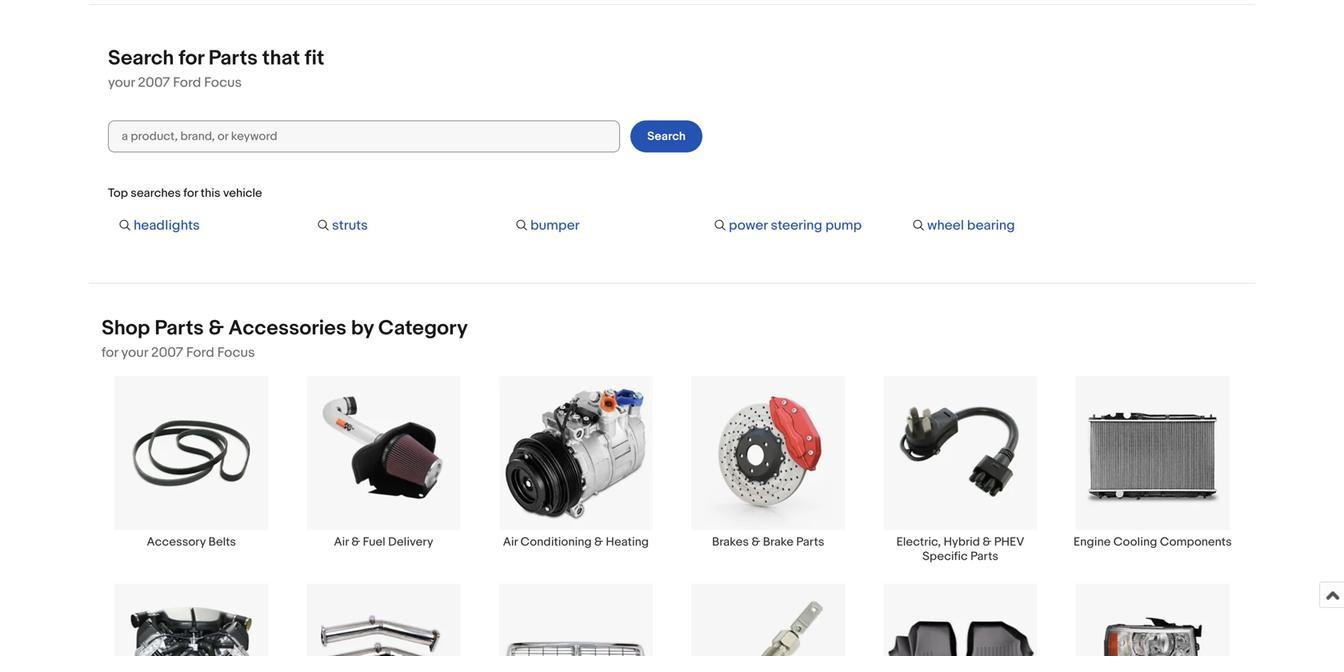 Task type: locate. For each thing, give the bounding box(es) containing it.
1 vertical spatial 2007
[[151, 345, 183, 362]]

search for parts that fit your 2007 ford focus
[[108, 46, 324, 91]]

& left brake
[[752, 535, 761, 549]]

1 vertical spatial search
[[648, 129, 686, 144]]

your inside search for parts that fit your 2007 ford focus
[[108, 75, 135, 91]]

search
[[108, 46, 174, 71], [648, 129, 686, 144]]

your
[[108, 75, 135, 91], [121, 345, 148, 362]]

cooling
[[1114, 535, 1158, 549]]

fuel
[[363, 535, 386, 549]]

& inside air conditioning & heating link
[[595, 535, 603, 549]]

air for air conditioning & heating
[[503, 535, 518, 549]]

search inside button
[[648, 129, 686, 144]]

for
[[179, 46, 204, 71], [184, 186, 198, 201], [102, 345, 118, 362]]

shop parts & accessories by category for your 2007 ford focus
[[102, 316, 468, 362]]

2 vertical spatial for
[[102, 345, 118, 362]]

engine cooling components
[[1074, 535, 1232, 549]]

ford
[[173, 75, 201, 91], [186, 345, 214, 362]]

ford inside shop parts & accessories by category for your 2007 ford focus
[[186, 345, 214, 362]]

shop
[[102, 316, 150, 341]]

& inside air & fuel delivery link
[[352, 535, 360, 549]]

brakes & brake parts link
[[672, 376, 865, 549]]

air left conditioning
[[503, 535, 518, 549]]

ford inside search for parts that fit your 2007 ford focus
[[173, 75, 201, 91]]

1 vertical spatial focus
[[217, 345, 255, 362]]

power
[[729, 217, 768, 234]]

air conditioning & heating
[[503, 535, 649, 549]]

& inside shop parts & accessories by category for your 2007 ford focus
[[208, 316, 224, 341]]

& left phev
[[983, 535, 992, 549]]

0 horizontal spatial search
[[108, 46, 174, 71]]

searches
[[131, 186, 181, 201]]

focus
[[204, 75, 242, 91], [217, 345, 255, 362]]

0 vertical spatial search
[[108, 46, 174, 71]]

parts left that
[[209, 46, 258, 71]]

0 vertical spatial for
[[179, 46, 204, 71]]

& inside electric, hybrid & phev specific parts
[[983, 535, 992, 549]]

pump
[[826, 217, 862, 234]]

2007 inside shop parts & accessories by category for your 2007 ford focus
[[151, 345, 183, 362]]

list
[[89, 376, 1256, 656]]

& for electric,
[[983, 535, 992, 549]]

search inside search for parts that fit your 2007 ford focus
[[108, 46, 174, 71]]

1 vertical spatial ford
[[186, 345, 214, 362]]

&
[[208, 316, 224, 341], [352, 535, 360, 549], [595, 535, 603, 549], [752, 535, 761, 549], [983, 535, 992, 549]]

& left fuel
[[352, 535, 360, 549]]

0 vertical spatial your
[[108, 75, 135, 91]]

1 vertical spatial your
[[121, 345, 148, 362]]

parts inside electric, hybrid & phev specific parts
[[971, 549, 999, 564]]

headlights link
[[134, 217, 200, 234]]

wheel bearing
[[928, 217, 1015, 234]]

parts
[[209, 46, 258, 71], [155, 316, 204, 341], [797, 535, 825, 549], [971, 549, 999, 564]]

& left accessories
[[208, 316, 224, 341]]

1 air from the left
[[334, 535, 349, 549]]

for inside search for parts that fit your 2007 ford focus
[[179, 46, 204, 71]]

phev
[[995, 535, 1025, 549]]

engine
[[1074, 535, 1111, 549]]

1 horizontal spatial search
[[648, 129, 686, 144]]

parts right 'specific'
[[971, 549, 999, 564]]

2007
[[138, 75, 170, 91], [151, 345, 183, 362]]

brake
[[763, 535, 794, 549]]

air
[[334, 535, 349, 549], [503, 535, 518, 549]]

power steering pump
[[729, 217, 862, 234]]

parts inside shop parts & accessories by category for your 2007 ford focus
[[155, 316, 204, 341]]

& left heating
[[595, 535, 603, 549]]

Search search field
[[108, 121, 620, 153]]

hybrid
[[944, 535, 980, 549]]

top searches for this vehicle
[[108, 186, 262, 201]]

electric, hybrid & phev specific parts link
[[865, 376, 1057, 564]]

air & fuel delivery
[[334, 535, 433, 549]]

by
[[351, 316, 374, 341]]

parts right shop
[[155, 316, 204, 341]]

electric, hybrid & phev specific parts
[[897, 535, 1025, 564]]

power steering pump link
[[729, 217, 862, 234]]

0 vertical spatial 2007
[[138, 75, 170, 91]]

accessories
[[229, 316, 347, 341]]

engine cooling components link
[[1057, 376, 1249, 549]]

fit
[[305, 46, 324, 71]]

0 vertical spatial ford
[[173, 75, 201, 91]]

0 vertical spatial focus
[[204, 75, 242, 91]]

air left fuel
[[334, 535, 349, 549]]

1 horizontal spatial air
[[503, 535, 518, 549]]

steering
[[771, 217, 823, 234]]

this
[[201, 186, 221, 201]]

0 horizontal spatial air
[[334, 535, 349, 549]]

parts right brake
[[797, 535, 825, 549]]

accessory
[[147, 535, 206, 549]]

brakes
[[712, 535, 749, 549]]

2 air from the left
[[503, 535, 518, 549]]



Task type: vqa. For each thing, say whether or not it's contained in the screenshot.
bumper 'link'
yes



Task type: describe. For each thing, give the bounding box(es) containing it.
list containing accessory belts
[[89, 376, 1256, 656]]

bearing
[[968, 217, 1015, 234]]

1 vertical spatial for
[[184, 186, 198, 201]]

focus inside shop parts & accessories by category for your 2007 ford focus
[[217, 345, 255, 362]]

focus inside search for parts that fit your 2007 ford focus
[[204, 75, 242, 91]]

category
[[378, 316, 468, 341]]

& for shop
[[208, 316, 224, 341]]

struts
[[332, 217, 368, 234]]

search button
[[631, 121, 703, 153]]

headlights
[[134, 217, 200, 234]]

bumper link
[[531, 217, 580, 234]]

for inside shop parts & accessories by category for your 2007 ford focus
[[102, 345, 118, 362]]

bumper
[[531, 217, 580, 234]]

belts
[[208, 535, 236, 549]]

delivery
[[388, 535, 433, 549]]

struts link
[[332, 217, 368, 234]]

heating
[[606, 535, 649, 549]]

specific
[[923, 549, 968, 564]]

air conditioning & heating link
[[480, 376, 672, 549]]

your inside shop parts & accessories by category for your 2007 ford focus
[[121, 345, 148, 362]]

wheel bearing link
[[928, 217, 1015, 234]]

search for search for parts that fit your 2007 ford focus
[[108, 46, 174, 71]]

& inside brakes & brake parts link
[[752, 535, 761, 549]]

& for air
[[595, 535, 603, 549]]

search for search
[[648, 129, 686, 144]]

wheel
[[928, 217, 964, 234]]

parts inside search for parts that fit your 2007 ford focus
[[209, 46, 258, 71]]

accessory belts
[[147, 535, 236, 549]]

air for air & fuel delivery
[[334, 535, 349, 549]]

brakes & brake parts
[[712, 535, 825, 549]]

air & fuel delivery link
[[288, 376, 480, 549]]

2007 inside search for parts that fit your 2007 ford focus
[[138, 75, 170, 91]]

electric,
[[897, 535, 941, 549]]

conditioning
[[521, 535, 592, 549]]

vehicle
[[223, 186, 262, 201]]

top
[[108, 186, 128, 201]]

components
[[1160, 535, 1232, 549]]

accessory belts link
[[95, 376, 288, 549]]

that
[[262, 46, 300, 71]]



